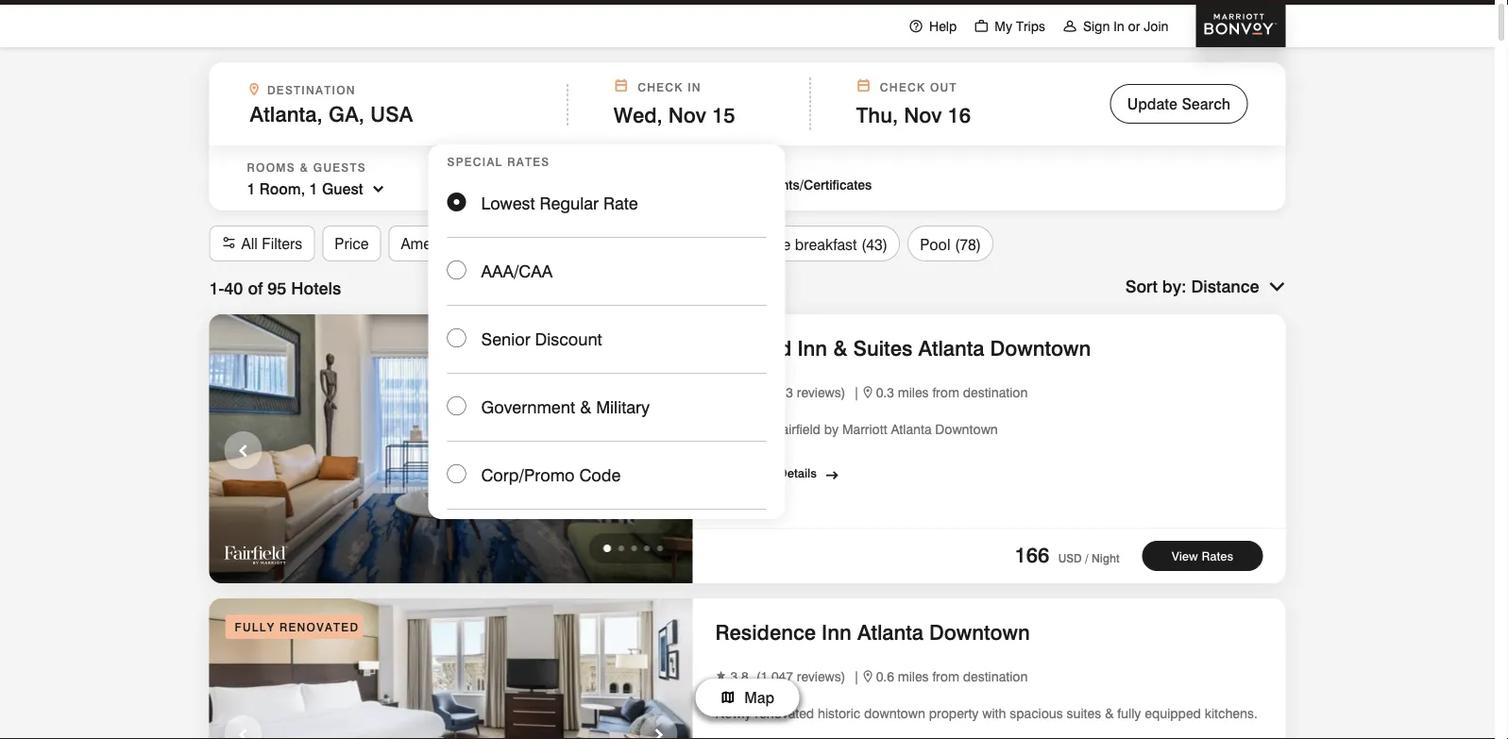 Task type: locate. For each thing, give the bounding box(es) containing it.
special rates
[[447, 155, 550, 169]]

inn up the 3.8 ( 1,047 reviews )
[[822, 620, 852, 645]]

0 horizontal spatial thin image
[[909, 18, 924, 34]]

check inside the 'check out thu, nov 16'
[[880, 81, 926, 94]]

1
[[247, 180, 255, 198], [309, 180, 318, 198], [209, 278, 219, 298]]

0 vertical spatial view
[[715, 466, 742, 481]]

1 vertical spatial atlanta
[[891, 422, 932, 438]]

0 horizontal spatial check
[[638, 81, 683, 94]]

pool
[[920, 235, 950, 254]]

fairfield up 1,913
[[715, 336, 792, 361]]

atlanta up 0.3 miles from destination
[[918, 336, 984, 361]]

) up historic
[[841, 669, 846, 685]]

xs image left 0.3
[[864, 386, 872, 399]]

guests
[[313, 161, 366, 175]]

1 vertical spatial by
[[824, 422, 839, 438]]

pool                 (78)
[[920, 235, 981, 254]]

brands
[[499, 234, 547, 253]]

check up thu,
[[880, 81, 926, 94]]

of
[[248, 278, 263, 298]]

view inside view rates button
[[1172, 549, 1198, 563]]

view hotel details button
[[715, 459, 823, 483]]

None field
[[250, 102, 544, 126]]

usd / night button
[[1055, 552, 1120, 565]]

thin image left the my
[[974, 18, 989, 34]]

thin image
[[909, 18, 924, 34], [974, 18, 989, 34]]

pets welcome                 (39) button
[[591, 226, 740, 262]]

arrow down image
[[1269, 276, 1286, 297]]

0.3
[[876, 384, 894, 401]]

nov
[[668, 102, 706, 127], [904, 102, 942, 127]]

inn for fairfield
[[797, 336, 827, 361]]

Corp/Promo Code radio
[[447, 442, 766, 510]]

1 horizontal spatial nov
[[904, 102, 942, 127]]

1 horizontal spatial 1
[[247, 180, 255, 198]]

1 horizontal spatial by
[[1162, 276, 1181, 296]]

2 from from the top
[[932, 669, 959, 685]]

or
[[1128, 18, 1140, 34]]

Lowest Regular Rate radio
[[447, 170, 766, 238]]

&
[[300, 161, 309, 175], [833, 336, 847, 361], [580, 397, 591, 417], [1105, 706, 1114, 722]]

renovated
[[755, 706, 814, 722]]

historical fairfield by marriott atlanta downtown
[[715, 422, 998, 438]]

fairfield inside 'button'
[[715, 336, 792, 361]]

2 nov from the left
[[904, 102, 942, 127]]

destination for suites
[[963, 384, 1028, 401]]

0 horizontal spatial view
[[715, 466, 742, 481]]

0 vertical spatial fairfield
[[715, 336, 792, 361]]

0 horizontal spatial nov
[[668, 102, 706, 127]]

update search
[[1127, 94, 1231, 113]]

from down fairfield inn & suites atlanta downtown 'button'
[[932, 384, 959, 401]]

usd
[[1058, 552, 1082, 565]]

government
[[481, 397, 575, 417]]

atlanta for suites
[[918, 336, 984, 361]]

map
[[744, 689, 775, 708]]

by
[[1162, 276, 1181, 296], [824, 422, 839, 438]]

3.8 ( 1,047 reviews )
[[730, 669, 846, 685]]

0 vertical spatial inn
[[797, 336, 827, 361]]

from for downtown
[[932, 669, 959, 685]]

by left 'marriott'
[[824, 422, 839, 438]]

regular
[[540, 193, 599, 213]]

1 vertical spatial downtown
[[935, 422, 998, 438]]

thu,
[[856, 102, 898, 127]]

2 vertical spatial downtown
[[929, 620, 1030, 645]]

inn up 1,913 reviews )
[[797, 336, 827, 361]]

2 miles from the top
[[898, 669, 929, 685]]

166 usd / night
[[1015, 543, 1120, 567]]

atlanta inside 'button'
[[918, 336, 984, 361]]

:
[[1181, 276, 1187, 296]]

check left in
[[638, 81, 683, 94]]

0.3 miles from destination
[[876, 384, 1028, 401]]

downtown inside 'button'
[[990, 336, 1091, 361]]

1 vertical spatial miles
[[898, 669, 929, 685]]

from
[[932, 384, 959, 401], [932, 669, 959, 685]]

166
[[1015, 543, 1049, 567]]

rooms & guests
[[247, 161, 366, 175]]

none search field containing wed, nov 15
[[209, 62, 1286, 519]]

miles right 0.3
[[898, 384, 929, 401]]

pets welcome                 (39)
[[603, 235, 728, 254]]

details
[[778, 466, 817, 481]]

atlanta down 0.3
[[891, 422, 932, 438]]

miles for downtown
[[898, 669, 929, 685]]

2 thin image from the left
[[974, 18, 989, 34]]

0 vertical spatial xs image
[[864, 386, 872, 399]]

view left the rates
[[1172, 549, 1198, 563]]

0 vertical spatial miles
[[898, 384, 929, 401]]

check inside check in wed, nov 15
[[638, 81, 683, 94]]

& left suites
[[833, 336, 847, 361]]

thin image inside the my trips button
[[974, 18, 989, 34]]

fairfield inn & suites atlanta downtown
[[715, 336, 1091, 361]]

next image
[[647, 438, 670, 465]]

fairfield inn & suites atlanta downtown button
[[715, 332, 1097, 365]]

1 for 1 - 40 of 95 hotels
[[209, 278, 219, 298]]

inn inside residence inn atlanta downtown button
[[822, 620, 852, 645]]

0 horizontal spatial 1
[[209, 278, 219, 298]]

fairfield down 1,913 reviews )
[[774, 422, 821, 438]]

nov down out
[[904, 102, 942, 127]]

0 vertical spatial )
[[841, 384, 846, 401]]

wed,
[[614, 102, 663, 127]]

studio with 1 king bed and sofa image
[[209, 599, 693, 739]]

95
[[268, 278, 286, 298]]

sort by :
[[1125, 276, 1187, 296]]

1 vertical spatial view
[[1172, 549, 1198, 563]]

1 xs image from the top
[[864, 386, 872, 399]]

1 vertical spatial |
[[853, 669, 860, 685]]

reviews right 1,913
[[797, 384, 841, 401]]

reviews right 1,047
[[797, 669, 841, 685]]

my
[[995, 18, 1012, 34]]

1 vertical spatial xs image
[[864, 671, 872, 683]]

inn for residence
[[822, 620, 852, 645]]

miles right 0.6
[[898, 669, 929, 685]]

fairfield
[[715, 336, 792, 361], [774, 422, 821, 438]]

check in wed, nov 15
[[614, 81, 735, 127]]

2 ) from the top
[[841, 669, 846, 685]]

1 for 1 room, 1 guest
[[247, 180, 255, 198]]

xs image for &
[[864, 386, 872, 399]]

None search field
[[209, 62, 1286, 519]]

1 thin image from the left
[[909, 18, 924, 34]]

1 horizontal spatial thin image
[[974, 18, 989, 34]]

0 vertical spatial atlanta
[[918, 336, 984, 361]]

senior
[[481, 329, 530, 349]]

1 vertical spatial destination
[[963, 669, 1028, 685]]

1 miles from the top
[[898, 384, 929, 401]]

none field inside search field
[[250, 102, 544, 126]]

check
[[638, 81, 683, 94], [880, 81, 926, 94]]

1 left 40
[[209, 278, 219, 298]]

view
[[715, 466, 742, 481], [1172, 549, 1198, 563]]

1 down rooms
[[247, 180, 255, 198]]

nov inside check in wed, nov 15
[[668, 102, 706, 127]]

1 from from the top
[[932, 384, 959, 401]]

residence inn atlanta downtown button
[[715, 616, 1036, 649]]

1 vertical spatial inn
[[822, 620, 852, 645]]

166 button
[[1015, 543, 1049, 567]]

update search button
[[1110, 84, 1248, 124]]

thin image left help
[[909, 18, 924, 34]]

sign in or join button
[[1054, 0, 1177, 49]]

miles
[[898, 384, 929, 401], [898, 669, 929, 685]]

view rates
[[1172, 549, 1234, 563]]

historical
[[715, 422, 770, 438]]

renovated
[[279, 621, 359, 635]]

from for suites
[[932, 384, 959, 401]]

)
[[841, 384, 846, 401], [841, 669, 846, 685]]

2 | from the top
[[853, 669, 860, 685]]

| left 0.3
[[853, 384, 860, 401]]

equipped
[[1145, 706, 1201, 722]]

0 vertical spatial |
[[853, 384, 860, 401]]

1 destination from the top
[[963, 384, 1028, 401]]

1 horizontal spatial check
[[880, 81, 926, 94]]

map button
[[696, 679, 799, 717]]

(
[[756, 669, 761, 685]]

1 nov from the left
[[668, 102, 706, 127]]

view inside view hotel details button
[[715, 466, 742, 481]]

2 horizontal spatial 1
[[309, 180, 318, 198]]

residence
[[715, 620, 816, 645]]

thin image for help
[[909, 18, 924, 34]]

special
[[447, 155, 503, 169]]

2 check from the left
[[880, 81, 926, 94]]

1 vertical spatial )
[[841, 669, 846, 685]]

destination
[[267, 83, 356, 97]]

& left military at the bottom left of the page
[[580, 397, 591, 417]]

nov inside the 'check out thu, nov 16'
[[904, 102, 942, 127]]

1 vertical spatial reviews
[[797, 669, 841, 685]]

discount
[[535, 329, 602, 349]]

rates
[[507, 155, 550, 169]]

in
[[688, 81, 702, 94]]

nov down in
[[668, 102, 706, 127]]

corp/promo
[[481, 465, 575, 485]]

fully
[[235, 621, 275, 635]]

xs image left 0.6
[[864, 671, 872, 683]]

atlanta up 0.6
[[857, 620, 923, 645]]

0 vertical spatial destination
[[963, 384, 1028, 401]]

1 vertical spatial from
[[932, 669, 959, 685]]

0 vertical spatial from
[[932, 384, 959, 401]]

2 xs image from the top
[[864, 671, 872, 683]]

s image
[[221, 233, 237, 254]]

2 destination from the top
[[963, 669, 1028, 685]]

1 check from the left
[[638, 81, 683, 94]]

view for view hotel details
[[715, 466, 742, 481]]

Destination text field
[[250, 102, 524, 126]]

1 horizontal spatial view
[[1172, 549, 1198, 563]]

room,
[[260, 180, 305, 198]]

& inside 'button'
[[833, 336, 847, 361]]

) up historical fairfield by marriott atlanta downtown
[[841, 384, 846, 401]]

next image
[[647, 722, 670, 739]]

inn
[[797, 336, 827, 361], [822, 620, 852, 645]]

0 vertical spatial reviews
[[797, 384, 841, 401]]

help link
[[900, 0, 965, 49]]

rooms
[[247, 161, 296, 175]]

view left hotel
[[715, 466, 742, 481]]

0 vertical spatial downtown
[[990, 336, 1091, 361]]

2 vertical spatial atlanta
[[857, 620, 923, 645]]

xs image for atlanta
[[864, 671, 872, 683]]

| left 0.6
[[853, 669, 860, 685]]

16
[[948, 102, 971, 127]]

downtown inside button
[[929, 620, 1030, 645]]

all filters
[[241, 234, 302, 253]]

xs image
[[864, 386, 872, 399], [864, 671, 872, 683]]

residence inn atlanta downtown
[[715, 620, 1030, 645]]

inn inside fairfield inn & suites atlanta downtown 'button'
[[797, 336, 827, 361]]

thin image for my trips
[[974, 18, 989, 34]]

dropdown down image
[[363, 179, 388, 199]]

guest
[[322, 180, 363, 198]]

view rates button
[[1142, 541, 1263, 571]]

thin image inside 'help' link
[[909, 18, 924, 34]]

1 down 'rooms & guests'
[[309, 180, 318, 198]]

1 | from the top
[[853, 384, 860, 401]]

0 horizontal spatial by
[[824, 422, 839, 438]]

aaa/caa
[[481, 261, 553, 281]]

atlanta inside button
[[857, 620, 923, 645]]

(39)
[[701, 235, 728, 254]]

from up property
[[932, 669, 959, 685]]

by right sort
[[1162, 276, 1181, 296]]



Task type: vqa. For each thing, say whether or not it's contained in the screenshot.
middle Downtown
yes



Task type: describe. For each thing, give the bounding box(es) containing it.
nov for 16
[[904, 102, 942, 127]]

brands button
[[487, 226, 560, 262]]

/
[[1085, 552, 1089, 565]]

check for thu,
[[880, 81, 926, 94]]

fully
[[1117, 706, 1141, 722]]

trips
[[1016, 18, 1045, 34]]

military
[[596, 397, 650, 417]]

update
[[1127, 94, 1178, 113]]

map image
[[720, 687, 735, 702]]

& up 1 room, 1 guest
[[300, 161, 309, 175]]

destination for downtown
[[963, 669, 1028, 685]]

1,913 reviews )
[[761, 384, 846, 401]]

check out thu, nov 16
[[856, 81, 971, 127]]

rates
[[1202, 549, 1234, 563]]

previous image
[[232, 722, 254, 739]]

1 vertical spatial fairfield
[[774, 422, 821, 438]]

search
[[1182, 94, 1231, 113]]

thin image
[[1062, 18, 1077, 34]]

pool                 (78) button
[[908, 226, 994, 262]]

points/certificates
[[762, 177, 872, 193]]

all filters button
[[209, 226, 315, 262]]

1 reviews from the top
[[797, 384, 841, 401]]

check for wed,
[[638, 81, 683, 94]]

corp/promo code
[[481, 465, 621, 485]]

distance
[[1191, 276, 1259, 296]]

marriott
[[842, 422, 887, 438]]

suites
[[853, 336, 913, 361]]

free
[[760, 235, 791, 254]]

| for &
[[853, 384, 860, 401]]

view rates link
[[1142, 541, 1263, 571]]

amenities
[[401, 234, 467, 253]]

downtown for fairfield inn & suites atlanta downtown
[[990, 336, 1091, 361]]

kitchens.
[[1205, 706, 1258, 722]]

rate
[[603, 193, 638, 213]]

AAA/CAA radio
[[447, 238, 766, 306]]

view hotel details
[[715, 466, 817, 481]]

miles for suites
[[898, 384, 929, 401]]

previous image
[[232, 438, 254, 465]]

1 ) from the top
[[841, 384, 846, 401]]

1,913
[[761, 384, 793, 401]]

& left fully at right bottom
[[1105, 706, 1114, 722]]

my trips
[[995, 18, 1045, 34]]

1 room, 1 guest
[[247, 180, 363, 198]]

lowest
[[481, 193, 535, 213]]

sign
[[1083, 18, 1110, 34]]

0 vertical spatial by
[[1162, 276, 1181, 296]]

1,047
[[761, 669, 793, 685]]

suites
[[1067, 706, 1101, 722]]

property
[[929, 706, 979, 722]]

Senior Discount radio
[[447, 306, 766, 374]]

(78)
[[955, 235, 981, 254]]

use points/certificates
[[734, 177, 872, 193]]

lobby seating area image
[[209, 314, 693, 586]]

| for atlanta
[[853, 669, 860, 685]]

filters
[[262, 234, 302, 253]]

view for view rates
[[1172, 549, 1198, 563]]

distance button
[[1191, 274, 1286, 298]]

Government & Military radio
[[447, 374, 766, 442]]

in
[[1114, 18, 1124, 34]]

all
[[241, 234, 258, 253]]

newly renovated historic downtown property with spacious suites & fully equipped kitchens.
[[715, 706, 1258, 722]]

0.6
[[876, 669, 894, 685]]

nov for 15
[[668, 102, 706, 127]]

amenities button
[[388, 226, 479, 262]]

hotels
[[291, 278, 341, 298]]

-
[[219, 278, 224, 298]]

welcome
[[637, 235, 697, 254]]

15
[[712, 102, 735, 127]]

0.6 miles from destination
[[876, 669, 1028, 685]]

join
[[1144, 18, 1169, 34]]

free breakfast                 (43) button
[[748, 226, 900, 262]]

price button
[[322, 226, 381, 262]]

& inside option
[[580, 397, 591, 417]]

downtown for historical fairfield by marriott atlanta downtown
[[935, 422, 998, 438]]

price
[[335, 234, 369, 253]]

sort
[[1125, 276, 1158, 296]]

night
[[1092, 552, 1120, 565]]

2 reviews from the top
[[797, 669, 841, 685]]

40
[[224, 278, 243, 298]]

fully renovated
[[235, 621, 359, 635]]

newly
[[715, 706, 751, 722]]

lowest regular rate
[[481, 193, 638, 213]]

(43)
[[861, 235, 888, 254]]

senior discount
[[481, 329, 602, 349]]

my trips button
[[965, 0, 1054, 49]]

pets
[[603, 235, 633, 254]]

historic
[[818, 706, 860, 722]]

help
[[929, 18, 957, 34]]

code
[[579, 465, 621, 485]]

fairfield inn & suites brand icon image
[[224, 541, 288, 567]]

atlanta for marriott
[[891, 422, 932, 438]]



